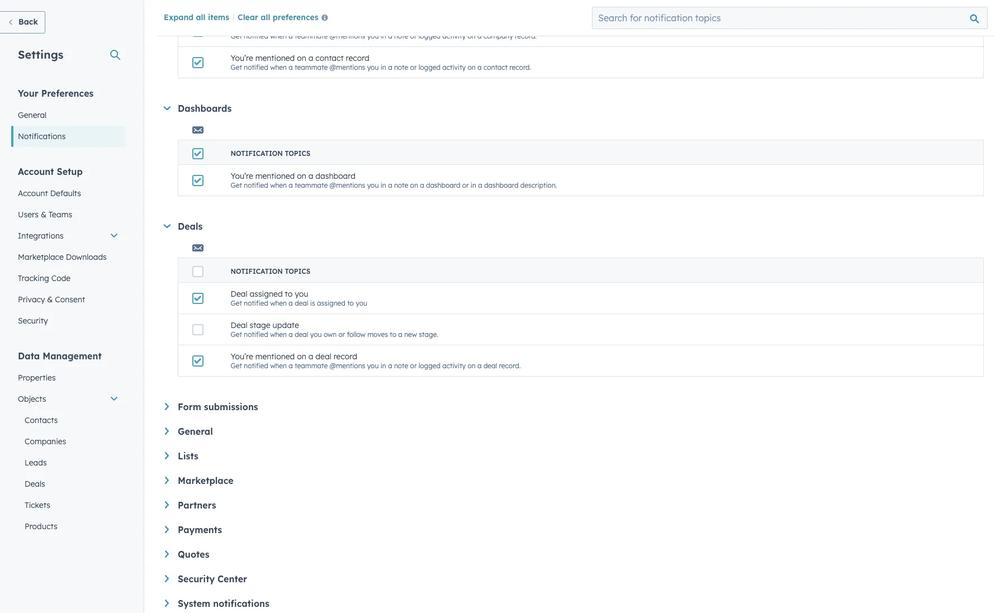 Task type: describe. For each thing, give the bounding box(es) containing it.
new
[[405, 331, 417, 339]]

you're mentioned on a deal record get notified when a teammate @mentions you in a note or logged activity on a deal record.
[[231, 352, 521, 370]]

@mentions for company
[[330, 32, 366, 40]]

0 vertical spatial deals
[[178, 221, 203, 232]]

when inside deal stage update get notified when a deal you own or follow moves to a new stage.
[[270, 331, 287, 339]]

marketplace for marketplace
[[178, 476, 234, 487]]

you inside deal stage update get notified when a deal you own or follow moves to a new stage.
[[310, 331, 322, 339]]

record for you're mentioned on a contact record
[[346, 53, 370, 63]]

own
[[324, 331, 337, 339]]

payments
[[178, 525, 222, 536]]

caret image for general
[[165, 428, 169, 435]]

deal inside deal assigned to you get notified when a deal is assigned to you
[[295, 299, 309, 308]]

you're for you're mentioned on a company record
[[231, 22, 253, 32]]

contacts
[[25, 416, 58, 426]]

setup
[[57, 166, 83, 177]]

or inside 'you're mentioned on a dashboard get notified when a teammate @mentions you in a note on a dashboard or in a dashboard description.'
[[463, 181, 469, 190]]

topics for dashboards
[[285, 149, 311, 158]]

security center
[[178, 574, 247, 585]]

teams
[[49, 210, 72, 220]]

your preferences element
[[11, 87, 125, 147]]

clear all preferences button
[[238, 12, 333, 25]]

contact for record
[[316, 53, 344, 63]]

security for security center
[[178, 574, 215, 585]]

security link
[[11, 311, 125, 332]]

notifications link
[[11, 126, 125, 147]]

integrations
[[18, 231, 64, 241]]

lists button
[[165, 451, 985, 462]]

in for you're mentioned on a deal record
[[381, 362, 386, 370]]

or for you're mentioned on a contact record
[[410, 63, 417, 72]]

record. for you're mentioned on a contact record
[[510, 63, 532, 72]]

assigned up deal stage update get notified when a deal you own or follow moves to a new stage.
[[317, 299, 346, 308]]

1 when from the top
[[270, 1, 287, 9]]

@mentions for contact
[[330, 63, 366, 72]]

users & teams link
[[11, 204, 125, 225]]

get inside 'you're mentioned on a dashboard get notified when a teammate @mentions you in a note on a dashboard or in a dashboard description.'
[[231, 181, 242, 190]]

privacy & consent
[[18, 295, 85, 305]]

in for you're mentioned on a contact record
[[381, 63, 386, 72]]

update
[[273, 321, 299, 331]]

& for privacy
[[47, 295, 53, 305]]

when inside 'you're mentioned on a contact record get notified when a teammate @mentions you in a note or logged activity on a contact record.'
[[270, 63, 287, 72]]

notified inside 'you're mentioned on a dashboard get notified when a teammate @mentions you in a note on a dashboard or in a dashboard description.'
[[244, 181, 268, 190]]

you inside 'you're mentioned on a contact record get notified when a teammate @mentions you in a note or logged activity on a contact record.'
[[367, 63, 379, 72]]

tickets
[[25, 501, 50, 511]]

or for you're mentioned on a company record
[[410, 32, 417, 40]]

or for you're mentioned on a deal record
[[410, 362, 417, 370]]

account defaults
[[18, 189, 81, 199]]

clear all preferences
[[238, 12, 319, 22]]

properties link
[[11, 368, 125, 389]]

@mentions inside 'you're mentioned on a dashboard get notified when a teammate @mentions you in a note on a dashboard or in a dashboard description.'
[[330, 181, 366, 190]]

& for users
[[41, 210, 46, 220]]

account defaults link
[[11, 183, 125, 204]]

expand
[[164, 12, 194, 22]]

follow
[[347, 331, 366, 339]]

note inside 'you're mentioned on a dashboard get notified when a teammate @mentions you in a note on a dashboard or in a dashboard description.'
[[394, 181, 409, 190]]

mentioned for contact
[[256, 53, 295, 63]]

downloads
[[66, 252, 107, 262]]

preferences
[[41, 88, 94, 99]]

dashboards button
[[163, 103, 985, 114]]

defaults
[[50, 189, 81, 199]]

partners
[[178, 500, 216, 511]]

quotes
[[178, 549, 210, 561]]

to up deal stage update get notified when a deal you own or follow moves to a new stage.
[[348, 299, 354, 308]]

contacts link
[[11, 410, 125, 431]]

all for expand
[[196, 12, 206, 22]]

system notifications
[[178, 599, 270, 610]]

caret image for marketplace
[[165, 477, 169, 484]]

notifications
[[213, 599, 270, 610]]

deal for deal assigned to you
[[231, 289, 248, 299]]

@mentions for deal
[[330, 362, 366, 370]]

marketplace button
[[165, 476, 985, 487]]

note for you're mentioned on a contact record
[[394, 63, 409, 72]]

properties
[[18, 373, 56, 383]]

activity for you're mentioned on a contact record
[[443, 63, 466, 72]]

record. for you're mentioned on a company record
[[515, 32, 537, 40]]

stage.
[[419, 331, 439, 339]]

tracking
[[18, 274, 49, 284]]

your
[[18, 88, 38, 99]]

activity for you're mentioned on a company record
[[443, 32, 466, 40]]

tickets link
[[11, 495, 125, 516]]

general link
[[11, 105, 125, 126]]

notification for deals
[[231, 267, 283, 276]]

items
[[208, 12, 229, 22]]

caret image for partners
[[165, 502, 169, 509]]

code
[[51, 274, 71, 284]]

submissions
[[204, 402, 258, 413]]

Search for notification topics search field
[[593, 7, 989, 29]]

you're for you're mentioned on a dashboard
[[231, 171, 253, 181]]

caret image for quotes
[[165, 551, 169, 558]]

description.
[[521, 181, 558, 190]]

quotes button
[[165, 549, 985, 561]]

management
[[43, 351, 102, 362]]

notification topics for deals
[[231, 267, 311, 276]]

caret image for system notifications
[[165, 600, 169, 608]]

privacy
[[18, 295, 45, 305]]

tracking code
[[18, 274, 71, 284]]

1 vertical spatial general
[[178, 426, 213, 438]]

companies
[[25, 437, 66, 447]]

dashboards
[[178, 103, 232, 114]]

leads link
[[11, 453, 125, 474]]

general inside your preferences 'element'
[[18, 110, 47, 120]]

topics for deals
[[285, 267, 311, 276]]

notified inside you're mentioned on a deal record get notified when a teammate @mentions you in a note or logged activity on a deal record.
[[244, 362, 268, 370]]

deal for deal stage update
[[231, 321, 248, 331]]

settings
[[18, 48, 64, 62]]

when inside you're mentioned on a company record get notified when a teammate @mentions you in a note or logged activity on a company record.
[[270, 32, 287, 40]]

deals button
[[163, 221, 985, 232]]

to up the update
[[285, 289, 293, 299]]

general button
[[165, 426, 985, 438]]

caret image for security center
[[165, 576, 169, 583]]

mentioned for company
[[256, 22, 295, 32]]

center
[[218, 574, 247, 585]]

you're for you're mentioned on a contact record
[[231, 53, 253, 63]]

deal assigned to you get notified when a deal is assigned to you
[[231, 289, 368, 308]]

record for you're mentioned on a company record
[[352, 22, 376, 32]]

form submissions button
[[165, 402, 985, 413]]

tracking code link
[[11, 268, 125, 289]]

assigned up stage
[[250, 289, 283, 299]]

activity for you're mentioned on a deal record
[[443, 362, 466, 370]]

caret image for deals
[[164, 224, 171, 228]]



Task type: locate. For each thing, give the bounding box(es) containing it.
caret image inside form submissions dropdown button
[[165, 403, 169, 411]]

0 horizontal spatial company
[[316, 22, 350, 32]]

teammate for contact
[[295, 63, 328, 72]]

1 you're from the top
[[231, 22, 253, 32]]

record up 'you're mentioned on a contact record get notified when a teammate @mentions you in a note or logged activity on a contact record.'
[[352, 22, 376, 32]]

1 activity from the top
[[443, 32, 466, 40]]

activity inside you're mentioned on a deal record get notified when a teammate @mentions you in a note or logged activity on a deal record.
[[443, 362, 466, 370]]

2 get from the top
[[231, 32, 242, 40]]

to
[[358, 1, 365, 9], [285, 289, 293, 299], [348, 299, 354, 308], [390, 331, 397, 339]]

to up you're mentioned on a company record get notified when a teammate @mentions you in a note or logged activity on a company record.
[[358, 1, 365, 9]]

2 teammate from the top
[[295, 63, 328, 72]]

0 horizontal spatial is
[[310, 299, 315, 308]]

1 @mentions from the top
[[330, 32, 366, 40]]

account for account defaults
[[18, 189, 48, 199]]

1 note from the top
[[394, 32, 409, 40]]

2 deal from the top
[[231, 321, 248, 331]]

notification
[[231, 149, 283, 158], [231, 267, 283, 276]]

all right "clear"
[[261, 12, 270, 22]]

general down your
[[18, 110, 47, 120]]

3 you're from the top
[[231, 171, 253, 181]]

is
[[321, 1, 326, 9], [310, 299, 315, 308]]

get inside deal assigned to you get notified when a deal is assigned to you
[[231, 299, 242, 308]]

marketplace inside account setup "element"
[[18, 252, 64, 262]]

security up system
[[178, 574, 215, 585]]

deal
[[295, 299, 309, 308], [295, 331, 309, 339], [316, 352, 332, 362], [484, 362, 498, 370]]

6 notified from the top
[[244, 331, 268, 339]]

teammate
[[295, 32, 328, 40], [295, 63, 328, 72], [295, 181, 328, 190], [295, 362, 328, 370]]

5 get from the top
[[231, 299, 242, 308]]

mentioned inside you're mentioned on a company record get notified when a teammate @mentions you in a note or logged activity on a company record.
[[256, 22, 295, 32]]

note for you're mentioned on a company record
[[394, 32, 409, 40]]

account for account setup
[[18, 166, 54, 177]]

6 when from the top
[[270, 331, 287, 339]]

moves
[[368, 331, 388, 339]]

when inside deal assigned to you get notified when a deal is assigned to you
[[270, 299, 287, 308]]

record down you're mentioned on a company record get notified when a teammate @mentions you in a note or logged activity on a company record.
[[346, 53, 370, 63]]

topics
[[285, 149, 311, 158], [285, 267, 311, 276]]

payments button
[[165, 525, 985, 536]]

1 vertical spatial notification
[[231, 267, 283, 276]]

5 notified from the top
[[244, 299, 268, 308]]

1 vertical spatial security
[[178, 574, 215, 585]]

caret image
[[164, 224, 171, 228], [165, 403, 169, 411], [165, 477, 169, 484], [165, 502, 169, 509], [165, 526, 169, 534], [165, 551, 169, 558], [165, 600, 169, 608]]

1 vertical spatial record
[[346, 53, 370, 63]]

you're inside you're mentioned on a deal record get notified when a teammate @mentions you in a note or logged activity on a deal record.
[[231, 352, 253, 362]]

& right privacy
[[47, 295, 53, 305]]

you're inside 'you're mentioned on a dashboard get notified when a teammate @mentions you in a note on a dashboard or in a dashboard description.'
[[231, 171, 253, 181]]

marketplace downloads link
[[11, 247, 125, 268]]

mentioned inside you're mentioned on a deal record get notified when a teammate @mentions you in a note or logged activity on a deal record.
[[256, 352, 295, 362]]

record inside you're mentioned on a deal record get notified when a teammate @mentions you in a note or logged activity on a deal record.
[[334, 352, 357, 362]]

system
[[178, 599, 211, 610]]

you're mentioned on a dashboard get notified when a teammate @mentions you in a note on a dashboard or in a dashboard description.
[[231, 171, 558, 190]]

0 vertical spatial security
[[18, 316, 48, 326]]

2 vertical spatial logged
[[419, 362, 441, 370]]

1 horizontal spatial all
[[261, 12, 270, 22]]

6 get from the top
[[231, 331, 242, 339]]

all
[[196, 12, 206, 22], [261, 12, 270, 22]]

notified inside deal assigned to you get notified when a deal is assigned to you
[[244, 299, 268, 308]]

4 you're from the top
[[231, 352, 253, 362]]

lists
[[178, 451, 199, 462]]

caret image
[[164, 106, 171, 110], [165, 428, 169, 435], [165, 453, 169, 460], [165, 576, 169, 583]]

on
[[297, 22, 306, 32], [468, 32, 476, 40], [297, 53, 306, 63], [468, 63, 476, 72], [297, 171, 306, 181], [410, 181, 418, 190], [297, 352, 306, 362], [468, 362, 476, 370]]

you inside 'you're mentioned on a dashboard get notified when a teammate @mentions you in a note on a dashboard or in a dashboard description.'
[[367, 181, 379, 190]]

2 topics from the top
[[285, 267, 311, 276]]

all inside button
[[261, 12, 270, 22]]

& right the users
[[41, 210, 46, 220]]

clear
[[238, 12, 258, 22]]

record. inside 'you're mentioned on a contact record get notified when a teammate @mentions you in a note or logged activity on a contact record.'
[[510, 63, 532, 72]]

caret image inside "partners" dropdown button
[[165, 502, 169, 509]]

& inside privacy & consent link
[[47, 295, 53, 305]]

objects button
[[11, 389, 125, 410]]

data management element
[[11, 350, 125, 614]]

security center button
[[165, 574, 985, 585]]

2 you're from the top
[[231, 53, 253, 63]]

3 activity from the top
[[443, 362, 466, 370]]

0 vertical spatial notification
[[231, 149, 283, 158]]

preferences
[[273, 12, 319, 22]]

logged
[[419, 32, 441, 40], [419, 63, 441, 72], [419, 362, 441, 370]]

3 when from the top
[[270, 63, 287, 72]]

4 mentioned from the top
[[256, 352, 295, 362]]

to right "moves"
[[390, 331, 397, 339]]

back
[[18, 17, 38, 27]]

0 vertical spatial logged
[[419, 32, 441, 40]]

to inside deal stage update get notified when a deal you own or follow moves to a new stage.
[[390, 331, 397, 339]]

@mentions
[[330, 32, 366, 40], [330, 63, 366, 72], [330, 181, 366, 190], [330, 362, 366, 370]]

1 vertical spatial is
[[310, 299, 315, 308]]

contact for is
[[295, 1, 319, 9]]

you're inside you're mentioned on a company record get notified when a teammate @mentions you in a note or logged activity on a company record.
[[231, 22, 253, 32]]

1 logged from the top
[[419, 32, 441, 40]]

teammate for company
[[295, 32, 328, 40]]

in inside 'you're mentioned on a contact record get notified when a teammate @mentions you in a note or logged activity on a contact record.'
[[381, 63, 386, 72]]

is up deal stage update get notified when a deal you own or follow moves to a new stage.
[[310, 299, 315, 308]]

0 vertical spatial general
[[18, 110, 47, 120]]

account setup element
[[11, 166, 125, 332]]

4 @mentions from the top
[[330, 362, 366, 370]]

0 horizontal spatial &
[[41, 210, 46, 220]]

account
[[18, 166, 54, 177], [18, 189, 48, 199]]

when inside you're mentioned on a deal record get notified when a teammate @mentions you in a note or logged activity on a deal record.
[[270, 362, 287, 370]]

4 when from the top
[[270, 181, 287, 190]]

1 notified from the top
[[244, 1, 268, 9]]

0 vertical spatial account
[[18, 166, 54, 177]]

0 vertical spatial activity
[[443, 32, 466, 40]]

2 notification from the top
[[231, 267, 283, 276]]

note inside you're mentioned on a deal record get notified when a teammate @mentions you in a note or logged activity on a deal record.
[[394, 362, 409, 370]]

deal inside deal stage update get notified when a deal you own or follow moves to a new stage.
[[295, 331, 309, 339]]

0 vertical spatial deal
[[231, 289, 248, 299]]

caret image for form submissions
[[165, 403, 169, 411]]

1 get from the top
[[231, 1, 242, 9]]

@mentions inside you're mentioned on a deal record get notified when a teammate @mentions you in a note or logged activity on a deal record.
[[330, 362, 366, 370]]

caret image for lists
[[165, 453, 169, 460]]

deals link
[[11, 474, 125, 495]]

deal inside deal assigned to you get notified when a deal is assigned to you
[[231, 289, 248, 299]]

general
[[18, 110, 47, 120], [178, 426, 213, 438]]

a
[[289, 1, 293, 9], [309, 22, 314, 32], [289, 32, 293, 40], [388, 32, 393, 40], [478, 32, 482, 40], [309, 53, 314, 63], [289, 63, 293, 72], [388, 63, 393, 72], [478, 63, 482, 72], [309, 171, 314, 181], [289, 181, 293, 190], [388, 181, 393, 190], [420, 181, 424, 190], [478, 181, 483, 190], [289, 299, 293, 308], [289, 331, 293, 339], [399, 331, 403, 339], [309, 352, 314, 362], [289, 362, 293, 370], [388, 362, 393, 370], [478, 362, 482, 370]]

companies link
[[11, 431, 125, 453]]

1 topics from the top
[[285, 149, 311, 158]]

account setup
[[18, 166, 83, 177]]

stage
[[250, 321, 271, 331]]

1 deal from the top
[[231, 289, 248, 299]]

marketplace downloads
[[18, 252, 107, 262]]

assigned
[[328, 1, 356, 9], [250, 289, 283, 299], [317, 299, 346, 308]]

teammate inside you're mentioned on a deal record get notified when a teammate @mentions you in a note or logged activity on a deal record.
[[295, 362, 328, 370]]

3 notified from the top
[[244, 63, 268, 72]]

1 horizontal spatial &
[[47, 295, 53, 305]]

1 notification from the top
[[231, 149, 283, 158]]

in for you're mentioned on a company record
[[381, 32, 386, 40]]

0 horizontal spatial general
[[18, 110, 47, 120]]

1 horizontal spatial is
[[321, 1, 326, 9]]

3 teammate from the top
[[295, 181, 328, 190]]

caret image inside payments dropdown button
[[165, 526, 169, 534]]

1 horizontal spatial deals
[[178, 221, 203, 232]]

caret image inside quotes dropdown button
[[165, 551, 169, 558]]

activity inside you're mentioned on a company record get notified when a teammate @mentions you in a note or logged activity on a company record.
[[443, 32, 466, 40]]

0 horizontal spatial dashboard
[[316, 171, 356, 181]]

4 notified from the top
[[244, 181, 268, 190]]

1 vertical spatial &
[[47, 295, 53, 305]]

logged inside you're mentioned on a deal record get notified when a teammate @mentions you in a note or logged activity on a deal record.
[[419, 362, 441, 370]]

all for clear
[[261, 12, 270, 22]]

in inside you're mentioned on a company record get notified when a teammate @mentions you in a note or logged activity on a company record.
[[381, 32, 386, 40]]

deals
[[178, 221, 203, 232], [25, 479, 45, 490]]

products
[[25, 522, 57, 532]]

1 horizontal spatial dashboard
[[426, 181, 461, 190]]

caret image for dashboards
[[164, 106, 171, 110]]

when inside 'you're mentioned on a dashboard get notified when a teammate @mentions you in a note on a dashboard or in a dashboard description.'
[[270, 181, 287, 190]]

3 note from the top
[[394, 181, 409, 190]]

2 mentioned from the top
[[256, 53, 295, 63]]

you inside you're mentioned on a company record get notified when a teammate @mentions you in a note or logged activity on a company record.
[[367, 32, 379, 40]]

record inside you're mentioned on a company record get notified when a teammate @mentions you in a note or logged activity on a company record.
[[352, 22, 376, 32]]

marketplace up partners
[[178, 476, 234, 487]]

users
[[18, 210, 39, 220]]

or inside deal stage update get notified when a deal you own or follow moves to a new stage.
[[339, 331, 345, 339]]

you're
[[231, 22, 253, 32], [231, 53, 253, 63], [231, 171, 253, 181], [231, 352, 253, 362]]

get inside you're mentioned on a deal record get notified when a teammate @mentions you in a note or logged activity on a deal record.
[[231, 362, 242, 370]]

&
[[41, 210, 46, 220], [47, 295, 53, 305]]

note inside 'you're mentioned on a contact record get notified when a teammate @mentions you in a note or logged activity on a contact record.'
[[394, 63, 409, 72]]

2 notified from the top
[[244, 32, 268, 40]]

note for you're mentioned on a deal record
[[394, 362, 409, 370]]

get notified when a contact is assigned to you
[[231, 1, 378, 9]]

7 notified from the top
[[244, 362, 268, 370]]

or
[[410, 32, 417, 40], [410, 63, 417, 72], [463, 181, 469, 190], [339, 331, 345, 339], [410, 362, 417, 370]]

back link
[[0, 11, 45, 34]]

@mentions inside you're mentioned on a company record get notified when a teammate @mentions you in a note or logged activity on a company record.
[[330, 32, 366, 40]]

caret image inside dashboards dropdown button
[[164, 106, 171, 110]]

0 vertical spatial marketplace
[[18, 252, 64, 262]]

logged inside you're mentioned on a company record get notified when a teammate @mentions you in a note or logged activity on a company record.
[[419, 32, 441, 40]]

1 vertical spatial activity
[[443, 63, 466, 72]]

notification topics for dashboards
[[231, 149, 311, 158]]

0 vertical spatial topics
[[285, 149, 311, 158]]

1 vertical spatial marketplace
[[178, 476, 234, 487]]

note inside you're mentioned on a company record get notified when a teammate @mentions you in a note or logged activity on a company record.
[[394, 32, 409, 40]]

is up clear all preferences button at the left top
[[321, 1, 326, 9]]

security inside account setup "element"
[[18, 316, 48, 326]]

users & teams
[[18, 210, 72, 220]]

logged for you're mentioned on a contact record
[[419, 63, 441, 72]]

1 teammate from the top
[[295, 32, 328, 40]]

4 get from the top
[[231, 181, 242, 190]]

mentioned for dashboard
[[256, 171, 295, 181]]

you inside you're mentioned on a deal record get notified when a teammate @mentions you in a note or logged activity on a deal record.
[[367, 362, 379, 370]]

leads
[[25, 458, 47, 468]]

you're mentioned on a contact record get notified when a teammate @mentions you in a note or logged activity on a contact record.
[[231, 53, 532, 72]]

marketplace
[[18, 252, 64, 262], [178, 476, 234, 487]]

mentioned
[[256, 22, 295, 32], [256, 53, 295, 63], [256, 171, 295, 181], [256, 352, 295, 362]]

company
[[316, 22, 350, 32], [484, 32, 513, 40]]

2 logged from the top
[[419, 63, 441, 72]]

1 vertical spatial record.
[[510, 63, 532, 72]]

teammate inside you're mentioned on a company record get notified when a teammate @mentions you in a note or logged activity on a company record.
[[295, 32, 328, 40]]

0 horizontal spatial marketplace
[[18, 252, 64, 262]]

2 horizontal spatial dashboard
[[485, 181, 519, 190]]

record. inside you're mentioned on a deal record get notified when a teammate @mentions you in a note or logged activity on a deal record.
[[499, 362, 521, 370]]

1 vertical spatial notification topics
[[231, 267, 311, 276]]

account up the users
[[18, 189, 48, 199]]

form
[[178, 402, 201, 413]]

1 account from the top
[[18, 166, 54, 177]]

record. for you're mentioned on a deal record
[[499, 362, 521, 370]]

caret image inside system notifications dropdown button
[[165, 600, 169, 608]]

0 vertical spatial record
[[352, 22, 376, 32]]

caret image for payments
[[165, 526, 169, 534]]

deal stage update get notified when a deal you own or follow moves to a new stage.
[[231, 321, 439, 339]]

0 vertical spatial record.
[[515, 32, 537, 40]]

record
[[352, 22, 376, 32], [346, 53, 370, 63], [334, 352, 357, 362]]

deal inside deal stage update get notified when a deal you own or follow moves to a new stage.
[[231, 321, 248, 331]]

1 vertical spatial deals
[[25, 479, 45, 490]]

logged inside 'you're mentioned on a contact record get notified when a teammate @mentions you in a note or logged activity on a contact record.'
[[419, 63, 441, 72]]

0 horizontal spatial security
[[18, 316, 48, 326]]

1 vertical spatial deal
[[231, 321, 248, 331]]

record for you're mentioned on a deal record
[[334, 352, 357, 362]]

3 @mentions from the top
[[330, 181, 366, 190]]

a inside deal assigned to you get notified when a deal is assigned to you
[[289, 299, 293, 308]]

expand all items button
[[164, 12, 229, 22]]

7 get from the top
[[231, 362, 242, 370]]

integrations button
[[11, 225, 125, 247]]

when
[[270, 1, 287, 9], [270, 32, 287, 40], [270, 63, 287, 72], [270, 181, 287, 190], [270, 299, 287, 308], [270, 331, 287, 339], [270, 362, 287, 370]]

all left items
[[196, 12, 206, 22]]

2 @mentions from the top
[[330, 63, 366, 72]]

caret image inside deals dropdown button
[[164, 224, 171, 228]]

objects
[[18, 394, 46, 405]]

get inside 'you're mentioned on a contact record get notified when a teammate @mentions you in a note or logged activity on a contact record.'
[[231, 63, 242, 72]]

notification for dashboards
[[231, 149, 283, 158]]

deals inside data management element
[[25, 479, 45, 490]]

get inside deal stage update get notified when a deal you own or follow moves to a new stage.
[[231, 331, 242, 339]]

account up account defaults
[[18, 166, 54, 177]]

notifications
[[18, 131, 66, 142]]

5 when from the top
[[270, 299, 287, 308]]

0 vertical spatial notification topics
[[231, 149, 311, 158]]

is inside deal assigned to you get notified when a deal is assigned to you
[[310, 299, 315, 308]]

1 all from the left
[[196, 12, 206, 22]]

you're inside 'you're mentioned on a contact record get notified when a teammate @mentions you in a note or logged activity on a contact record.'
[[231, 53, 253, 63]]

general down the form
[[178, 426, 213, 438]]

2 vertical spatial record
[[334, 352, 357, 362]]

teammate for deal
[[295, 362, 328, 370]]

1 vertical spatial topics
[[285, 267, 311, 276]]

3 logged from the top
[[419, 362, 441, 370]]

or inside 'you're mentioned on a contact record get notified when a teammate @mentions you in a note or logged activity on a contact record.'
[[410, 63, 417, 72]]

data management
[[18, 351, 102, 362]]

caret image inside marketplace dropdown button
[[165, 477, 169, 484]]

notified inside deal stage update get notified when a deal you own or follow moves to a new stage.
[[244, 331, 268, 339]]

record inside 'you're mentioned on a contact record get notified when a teammate @mentions you in a note or logged activity on a contact record.'
[[346, 53, 370, 63]]

teammate inside 'you're mentioned on a dashboard get notified when a teammate @mentions you in a note on a dashboard or in a dashboard description.'
[[295, 181, 328, 190]]

1 horizontal spatial marketplace
[[178, 476, 234, 487]]

mentioned inside 'you're mentioned on a contact record get notified when a teammate @mentions you in a note or logged activity on a contact record.'
[[256, 53, 295, 63]]

form submissions
[[178, 402, 258, 413]]

1 horizontal spatial general
[[178, 426, 213, 438]]

teammate inside 'you're mentioned on a contact record get notified when a teammate @mentions you in a note or logged activity on a contact record.'
[[295, 63, 328, 72]]

you're mentioned on a company record get notified when a teammate @mentions you in a note or logged activity on a company record.
[[231, 22, 537, 40]]

notified inside you're mentioned on a company record get notified when a teammate @mentions you in a note or logged activity on a company record.
[[244, 32, 268, 40]]

you're for you're mentioned on a deal record
[[231, 352, 253, 362]]

consent
[[55, 295, 85, 305]]

record. inside you're mentioned on a company record get notified when a teammate @mentions you in a note or logged activity on a company record.
[[515, 32, 537, 40]]

2 notification topics from the top
[[231, 267, 311, 276]]

0 horizontal spatial all
[[196, 12, 206, 22]]

4 teammate from the top
[[295, 362, 328, 370]]

or inside you're mentioned on a company record get notified when a teammate @mentions you in a note or logged activity on a company record.
[[410, 32, 417, 40]]

in inside you're mentioned on a deal record get notified when a teammate @mentions you in a note or logged activity on a deal record.
[[381, 362, 386, 370]]

data
[[18, 351, 40, 362]]

system notifications button
[[165, 599, 985, 610]]

7 when from the top
[[270, 362, 287, 370]]

1 horizontal spatial security
[[178, 574, 215, 585]]

0 vertical spatial is
[[321, 1, 326, 9]]

notified inside 'you're mentioned on a contact record get notified when a teammate @mentions you in a note or logged activity on a contact record.'
[[244, 63, 268, 72]]

contact
[[295, 1, 319, 9], [316, 53, 344, 63], [484, 63, 508, 72]]

caret image inside general dropdown button
[[165, 428, 169, 435]]

security down privacy
[[18, 316, 48, 326]]

& inside users & teams link
[[41, 210, 46, 220]]

products link
[[11, 516, 125, 538]]

2 all from the left
[[261, 12, 270, 22]]

1 mentioned from the top
[[256, 22, 295, 32]]

1 horizontal spatial company
[[484, 32, 513, 40]]

@mentions inside 'you're mentioned on a contact record get notified when a teammate @mentions you in a note or logged activity on a contact record.'
[[330, 63, 366, 72]]

marketplace for marketplace downloads
[[18, 252, 64, 262]]

your preferences
[[18, 88, 94, 99]]

1 notification topics from the top
[[231, 149, 311, 158]]

0 horizontal spatial deals
[[25, 479, 45, 490]]

assigned up you're mentioned on a company record get notified when a teammate @mentions you in a note or logged activity on a company record.
[[328, 1, 356, 9]]

privacy & consent link
[[11, 289, 125, 311]]

1 vertical spatial logged
[[419, 63, 441, 72]]

2 note from the top
[[394, 63, 409, 72]]

security for security
[[18, 316, 48, 326]]

2 activity from the top
[[443, 63, 466, 72]]

notified
[[244, 1, 268, 9], [244, 32, 268, 40], [244, 63, 268, 72], [244, 181, 268, 190], [244, 299, 268, 308], [244, 331, 268, 339], [244, 362, 268, 370]]

mentioned for deal
[[256, 352, 295, 362]]

activity inside 'you're mentioned on a contact record get notified when a teammate @mentions you in a note or logged activity on a contact record.'
[[443, 63, 466, 72]]

2 account from the top
[[18, 189, 48, 199]]

2 vertical spatial record.
[[499, 362, 521, 370]]

partners button
[[165, 500, 985, 511]]

0 vertical spatial &
[[41, 210, 46, 220]]

2 vertical spatial activity
[[443, 362, 466, 370]]

logged for you're mentioned on a company record
[[419, 32, 441, 40]]

marketplace down integrations
[[18, 252, 64, 262]]

1 vertical spatial account
[[18, 189, 48, 199]]

or inside you're mentioned on a deal record get notified when a teammate @mentions you in a note or logged activity on a deal record.
[[410, 362, 417, 370]]

caret image inside 'security center' dropdown button
[[165, 576, 169, 583]]

record down follow
[[334, 352, 357, 362]]

3 mentioned from the top
[[256, 171, 295, 181]]

3 get from the top
[[231, 63, 242, 72]]

expand all items
[[164, 12, 229, 22]]

get inside you're mentioned on a company record get notified when a teammate @mentions you in a note or logged activity on a company record.
[[231, 32, 242, 40]]

mentioned inside 'you're mentioned on a dashboard get notified when a teammate @mentions you in a note on a dashboard or in a dashboard description.'
[[256, 171, 295, 181]]

notification topics
[[231, 149, 311, 158], [231, 267, 311, 276]]

logged for you're mentioned on a deal record
[[419, 362, 441, 370]]

2 when from the top
[[270, 32, 287, 40]]

4 note from the top
[[394, 362, 409, 370]]

caret image inside lists dropdown button
[[165, 453, 169, 460]]



Task type: vqa. For each thing, say whether or not it's contained in the screenshot.
4th 'Press to sort.' element
no



